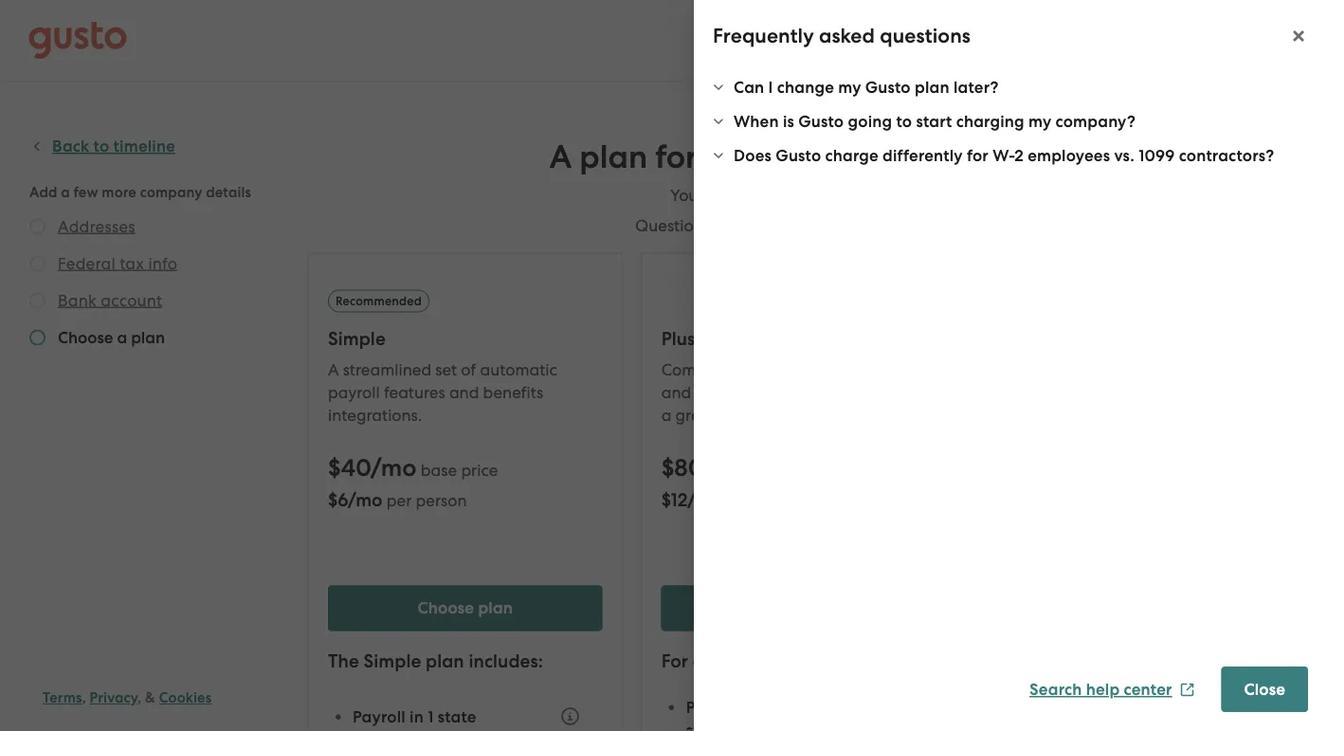 Task type: describe. For each thing, give the bounding box(es) containing it.
integrations.
[[328, 405, 422, 424]]

later?
[[954, 77, 999, 97]]

$ 80 $ 12 /mo
[[662, 453, 722, 511]]

terms
[[43, 689, 82, 706]]

questions?
[[635, 216, 718, 235]]

faqs
[[1255, 152, 1295, 171]]

1 horizontal spatial payroll
[[686, 697, 739, 717]]

start
[[916, 111, 952, 131]]

plans
[[794, 186, 835, 205]]

a for plan
[[550, 138, 572, 176]]

choose plan button
[[328, 586, 603, 631]]

state
[[438, 707, 477, 726]]

benefits,
[[841, 360, 906, 379]]

employers
[[786, 383, 862, 402]]

benefits
[[483, 383, 544, 402]]

1 , from the left
[[82, 689, 86, 706]]

2 vertical spatial gusto
[[776, 146, 821, 165]]

can i change my gusto plan later?
[[734, 77, 999, 97]]

charge
[[826, 146, 879, 165]]

to inside frequently asked questions dialog
[[897, 111, 912, 131]]

6
[[338, 489, 348, 511]]

2
[[1015, 146, 1024, 165]]

plan down choose
[[426, 651, 464, 672]]

cookies
[[159, 689, 212, 706]]

set
[[436, 360, 457, 379]]

1099
[[1139, 146, 1175, 165]]

1 horizontal spatial in
[[743, 697, 757, 717]]

questions
[[880, 24, 971, 48]]

1 states from the left
[[686, 721, 732, 731]]

plan inside button
[[478, 598, 513, 618]]

business
[[922, 138, 1048, 176]]

recommended
[[336, 293, 422, 308]]

need:
[[830, 651, 879, 672]]

1 multiple from the left
[[761, 697, 824, 717]]

is
[[783, 111, 795, 131]]

base
[[421, 460, 457, 479]]

time.
[[890, 186, 927, 205]]

every
[[705, 138, 789, 176]]

2 payroll in multiple states from the left
[[1020, 697, 1158, 731]]

automatic
[[480, 360, 557, 379]]

1 vertical spatial at
[[825, 216, 841, 235]]

great
[[676, 405, 716, 424]]

for inside comprehensive payroll, benefits, and hr tools for employers building a great place to work.
[[761, 383, 782, 402]]

0 vertical spatial gusto
[[866, 77, 911, 97]]

call
[[795, 216, 821, 235]]

can
[[702, 186, 730, 205]]

choose
[[418, 598, 474, 618]]

change inside frequently asked questions dialog
[[777, 77, 834, 97]]

terms link
[[43, 689, 82, 706]]

frequently asked questions
[[713, 24, 971, 48]]

change inside a plan for every modern business you can change plans at any time.
[[734, 186, 790, 205]]

you
[[670, 186, 698, 205]]

employees
[[1028, 146, 1111, 165]]

0 horizontal spatial my
[[839, 77, 862, 97]]

terms , privacy , & cookies
[[43, 689, 212, 706]]

/mo down 40
[[348, 489, 383, 511]]

search help center
[[1030, 680, 1173, 699]]

payroll in 1 state
[[353, 707, 477, 726]]

0 vertical spatial a
[[781, 216, 791, 235]]

give
[[722, 216, 756, 235]]

close button
[[1222, 667, 1309, 712]]

does gusto charge differently for w-2 employees vs. 1099 contractors?
[[734, 146, 1275, 165]]

center
[[1124, 680, 1173, 699]]

comprehensive
[[662, 360, 777, 379]]

and inside a streamlined set of automatic payroll features and benefits integrations.
[[449, 383, 479, 402]]

cookies button
[[159, 687, 212, 709]]

close
[[1245, 679, 1286, 699]]

asked
[[819, 24, 875, 48]]

and inside comprehensive payroll, benefits, and hr tools for employers building a great place to work.
[[662, 383, 691, 402]]

company?
[[1056, 111, 1136, 131]]

contractors?
[[1179, 146, 1275, 165]]

when
[[734, 111, 779, 131]]

80
[[675, 453, 703, 482]]

modern
[[796, 138, 914, 176]]

privacy link
[[90, 689, 138, 706]]

40
[[341, 453, 371, 482]]

comprehensive payroll, benefits, and hr tools for employers building a great place to work.
[[662, 360, 928, 424]]

search
[[1030, 680, 1082, 699]]

/mo up "per"
[[371, 453, 417, 482]]

companies
[[693, 651, 786, 672]]

account menu element
[[1009, 0, 1299, 81]]

a streamlined set of automatic payroll features and benefits integrations.
[[328, 360, 557, 424]]

payroll for /mo
[[353, 707, 406, 726]]

help
[[1086, 680, 1120, 699]]

in for /mo
[[410, 707, 424, 726]]

/mo inside the $ 80 $ 12 /mo
[[688, 489, 722, 511]]

search help center link
[[1030, 680, 1195, 699]]



Task type: vqa. For each thing, say whether or not it's contained in the screenshot.
COMPANY inside Greg Robinson Admin • New Company
no



Task type: locate. For each thing, give the bounding box(es) containing it.
for inside a plan for every modern business you can change plans at any time.
[[655, 138, 698, 176]]

a inside a streamlined set of automatic payroll features and benefits integrations.
[[328, 360, 339, 379]]

a left great
[[662, 405, 672, 424]]

differently
[[883, 146, 963, 165]]

multiple down that
[[761, 697, 824, 717]]

person
[[416, 491, 467, 510]]

1 horizontal spatial to
[[897, 111, 912, 131]]

0 vertical spatial simple
[[328, 328, 386, 350]]

and left hr
[[662, 383, 691, 402]]

1
[[428, 707, 434, 726]]

going
[[848, 111, 893, 131]]

0 vertical spatial my
[[839, 77, 862, 97]]

payroll left 1 at the left bottom of page
[[353, 707, 406, 726]]

12
[[671, 489, 688, 511]]

per
[[387, 491, 412, 510]]

plan inside a plan for every modern business you can change plans at any time.
[[580, 138, 648, 176]]

charging
[[957, 111, 1025, 131]]

change up us
[[734, 186, 790, 205]]

tools
[[721, 383, 757, 402]]

place
[[720, 405, 762, 424]]

that
[[790, 651, 826, 672]]

0 horizontal spatial multiple
[[761, 697, 824, 717]]

simple up "streamlined"
[[328, 328, 386, 350]]

0 vertical spatial a
[[550, 138, 572, 176]]

1 vertical spatial my
[[1029, 111, 1052, 131]]

to left start
[[897, 111, 912, 131]]

plan up questions?
[[580, 138, 648, 176]]

1 vertical spatial a
[[662, 405, 672, 424]]

choose plan
[[418, 598, 513, 618]]

in for $ 40 /mo base price $ 6 /mo per person
[[1077, 697, 1091, 717]]

1 and from the left
[[449, 383, 479, 402]]

to inside comprehensive payroll, benefits, and hr tools for employers building a great place to work.
[[766, 405, 781, 424]]

states down companies
[[686, 721, 732, 731]]

plan
[[915, 77, 950, 97], [580, 138, 648, 176], [478, 598, 513, 618], [426, 651, 464, 672]]

frequently asked questions dialog
[[694, 0, 1328, 731]]

0 horizontal spatial for
[[655, 138, 698, 176]]

payroll,
[[781, 360, 837, 379]]

w-
[[993, 146, 1015, 165]]

privacy
[[90, 689, 138, 706]]

states
[[686, 721, 732, 731], [1020, 721, 1066, 731]]

1 vertical spatial to
[[766, 405, 781, 424]]

for companies that need:
[[662, 651, 879, 672]]

gusto up going
[[866, 77, 911, 97]]

at inside a plan for every modern business you can change plans at any time.
[[839, 186, 854, 205]]

my up employees
[[1029, 111, 1052, 131]]

,
[[82, 689, 86, 706], [138, 689, 142, 706]]

us
[[760, 216, 777, 235]]

streamlined
[[343, 360, 432, 379]]

for up you
[[655, 138, 698, 176]]

plan up start
[[915, 77, 950, 97]]

2 horizontal spatial for
[[967, 146, 989, 165]]

simple right the
[[364, 651, 421, 672]]

0 vertical spatial to
[[897, 111, 912, 131]]

a right us
[[781, 216, 791, 235]]

0 horizontal spatial in
[[410, 707, 424, 726]]

a
[[550, 138, 572, 176], [328, 360, 339, 379]]

1 vertical spatial change
[[734, 186, 790, 205]]

1 horizontal spatial and
[[662, 383, 691, 402]]

2 horizontal spatial in
[[1077, 697, 1091, 717]]

includes:
[[469, 651, 543, 672]]

2 states from the left
[[1020, 721, 1066, 731]]

work.
[[785, 405, 825, 424]]

/mo
[[371, 453, 417, 482], [348, 489, 383, 511], [688, 489, 722, 511]]

&
[[145, 689, 156, 706]]

for
[[655, 138, 698, 176], [967, 146, 989, 165], [761, 383, 782, 402]]

frequently
[[713, 24, 814, 48]]

payroll left help
[[1020, 697, 1073, 717]]

0 horizontal spatial states
[[686, 721, 732, 731]]

1 vertical spatial gusto
[[799, 111, 844, 131]]

at left any
[[839, 186, 854, 205]]

gusto down is
[[776, 146, 821, 165]]

multiple
[[761, 697, 824, 717], [1095, 697, 1158, 717]]

of
[[461, 360, 476, 379]]

in left center
[[1077, 697, 1091, 717]]

a
[[781, 216, 791, 235], [662, 405, 672, 424]]

multiple right search
[[1095, 697, 1158, 717]]

hr
[[695, 383, 717, 402]]

0 horizontal spatial payroll
[[353, 707, 406, 726]]

0 horizontal spatial ,
[[82, 689, 86, 706]]

a for streamlined
[[328, 360, 339, 379]]

payroll for $ 40 /mo base price $ 6 /mo per person
[[1020, 697, 1073, 717]]

and down of
[[449, 383, 479, 402]]

can
[[734, 77, 765, 97]]

0 vertical spatial change
[[777, 77, 834, 97]]

1 horizontal spatial my
[[1029, 111, 1052, 131]]

change right i
[[777, 77, 834, 97]]

1 horizontal spatial multiple
[[1095, 697, 1158, 717]]

building
[[866, 383, 928, 402]]

$ 40 /mo base price $ 6 /mo per person
[[328, 453, 498, 511]]

does
[[734, 146, 772, 165]]

payroll
[[328, 383, 380, 402]]

a plan for every modern business you can change plans at any time.
[[550, 138, 1048, 205]]

questions? give us a call at
[[635, 216, 841, 235]]

my
[[839, 77, 862, 97], [1029, 111, 1052, 131]]

1 horizontal spatial a
[[781, 216, 791, 235]]

i
[[769, 77, 773, 97]]

for left w-
[[967, 146, 989, 165]]

features
[[384, 383, 445, 402]]

1 vertical spatial a
[[328, 360, 339, 379]]

a inside a plan for every modern business you can change plans at any time.
[[550, 138, 572, 176]]

for right "tools"
[[761, 383, 782, 402]]

, left the &
[[138, 689, 142, 706]]

2 multiple from the left
[[1095, 697, 1158, 717]]

any
[[858, 186, 886, 205]]

vs.
[[1115, 146, 1135, 165]]

1 horizontal spatial for
[[761, 383, 782, 402]]

1 payroll in multiple states from the left
[[686, 697, 824, 731]]

2 horizontal spatial payroll
[[1020, 697, 1073, 717]]

1 horizontal spatial a
[[550, 138, 572, 176]]

to left the work.
[[766, 405, 781, 424]]

2 , from the left
[[138, 689, 142, 706]]

when is gusto going to start charging my company?
[[734, 111, 1136, 131]]

the simple plan includes:
[[328, 651, 543, 672]]

at
[[839, 186, 854, 205], [825, 216, 841, 235]]

the
[[328, 651, 359, 672]]

0 horizontal spatial and
[[449, 383, 479, 402]]

gusto right is
[[799, 111, 844, 131]]

states down search
[[1020, 721, 1066, 731]]

to
[[897, 111, 912, 131], [766, 405, 781, 424]]

my up going
[[839, 77, 862, 97]]

for inside frequently asked questions dialog
[[967, 146, 989, 165]]

/mo down 80
[[688, 489, 722, 511]]

plus
[[662, 328, 695, 350]]

in left 1 at the left bottom of page
[[410, 707, 424, 726]]

a inside comprehensive payroll, benefits, and hr tools for employers building a great place to work.
[[662, 405, 672, 424]]

payroll down companies
[[686, 697, 739, 717]]

plan inside frequently asked questions dialog
[[915, 77, 950, 97]]

0 horizontal spatial to
[[766, 405, 781, 424]]

1 horizontal spatial states
[[1020, 721, 1066, 731]]

plan right choose
[[478, 598, 513, 618]]

1 horizontal spatial payroll in multiple states
[[1020, 697, 1158, 731]]

home image
[[28, 21, 127, 59]]

0 horizontal spatial a
[[662, 405, 672, 424]]

in down companies
[[743, 697, 757, 717]]

0 vertical spatial at
[[839, 186, 854, 205]]

faqs button
[[1233, 150, 1295, 173]]

0 horizontal spatial payroll in multiple states
[[686, 697, 824, 731]]

at right call
[[825, 216, 841, 235]]

change
[[777, 77, 834, 97], [734, 186, 790, 205]]

0 horizontal spatial a
[[328, 360, 339, 379]]

gusto
[[866, 77, 911, 97], [799, 111, 844, 131], [776, 146, 821, 165]]

, left privacy link
[[82, 689, 86, 706]]

for
[[662, 651, 689, 672]]

1 vertical spatial simple
[[364, 651, 421, 672]]

2 and from the left
[[662, 383, 691, 402]]

simple
[[328, 328, 386, 350], [364, 651, 421, 672]]

1 horizontal spatial ,
[[138, 689, 142, 706]]



